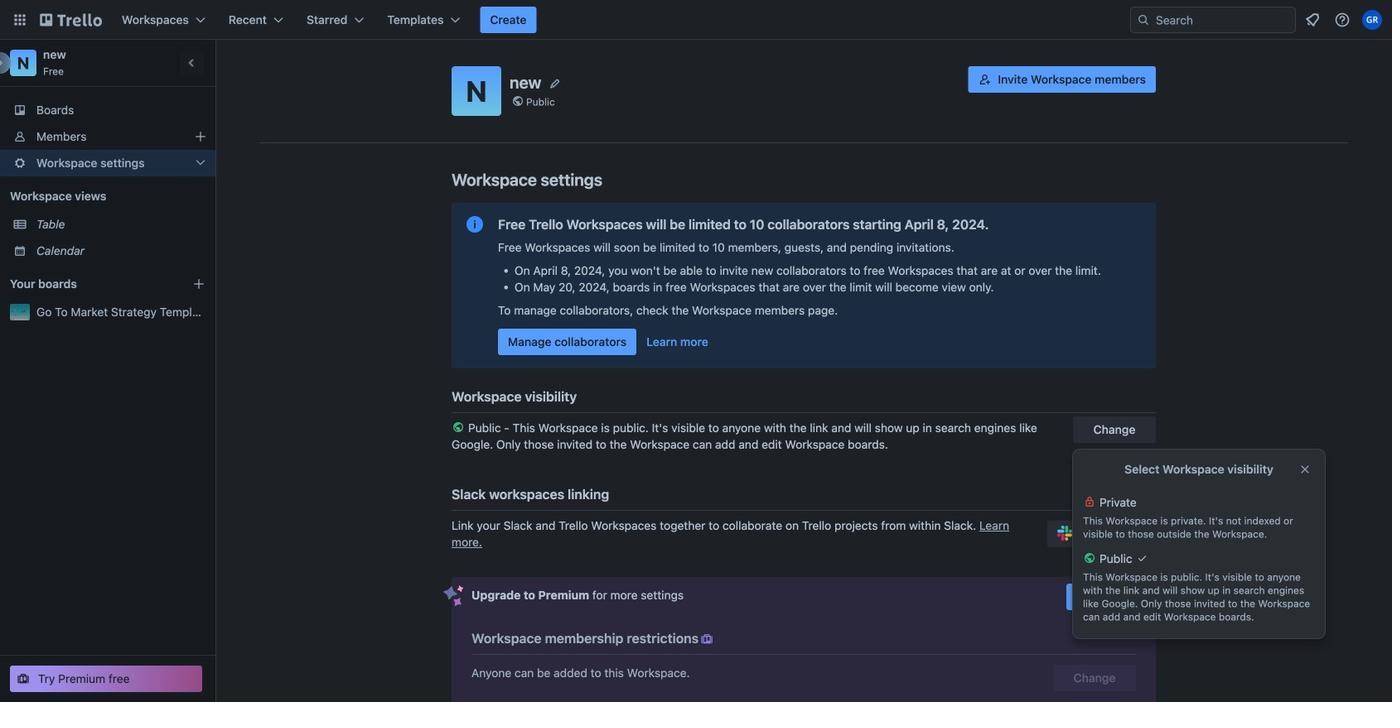 Task type: locate. For each thing, give the bounding box(es) containing it.
close popover image
[[1298, 463, 1312, 476]]

sm image
[[699, 631, 715, 648]]

sparkle image
[[443, 586, 464, 607]]

search image
[[1137, 13, 1150, 27]]

open information menu image
[[1334, 12, 1351, 28]]

your boards with 1 items element
[[10, 274, 167, 294]]

0 notifications image
[[1303, 10, 1323, 30]]



Task type: vqa. For each thing, say whether or not it's contained in the screenshot.
Greg Robinson (Gregrobinson96) "image"
yes



Task type: describe. For each thing, give the bounding box(es) containing it.
Search field
[[1130, 7, 1296, 33]]

workspace navigation collapse icon image
[[181, 51, 204, 75]]

primary element
[[0, 0, 1392, 40]]

back to home image
[[40, 7, 102, 33]]

greg robinson (gregrobinson96) image
[[1362, 10, 1382, 30]]

add board image
[[192, 278, 206, 291]]



